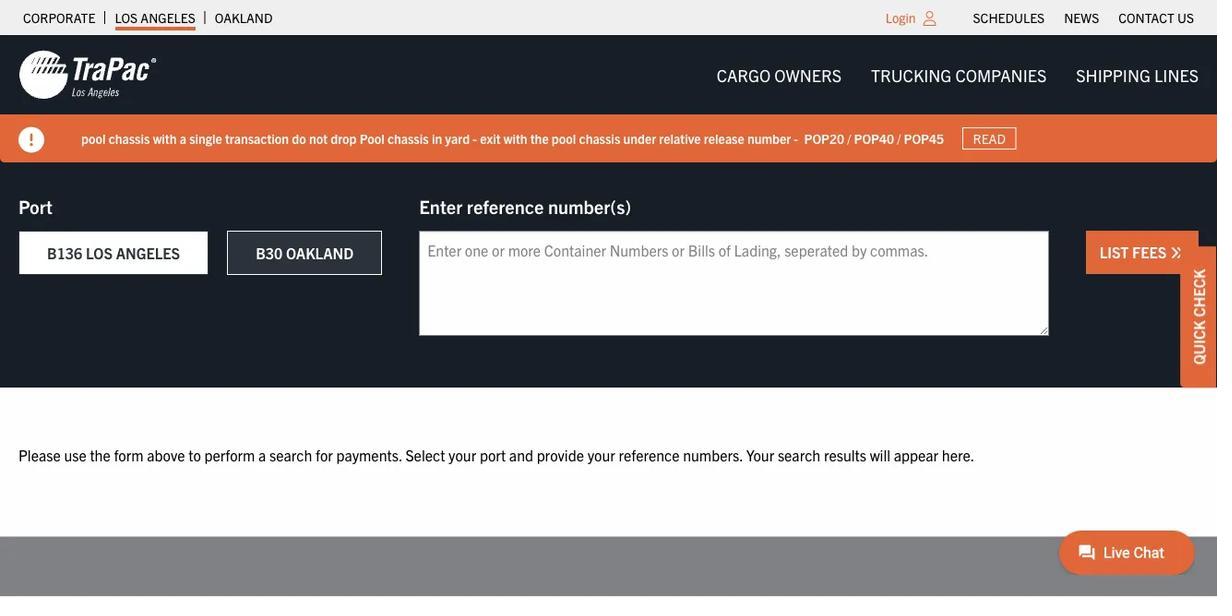 Task type: locate. For each thing, give the bounding box(es) containing it.
0 vertical spatial oakland
[[215, 9, 273, 26]]

menu bar down light image
[[702, 56, 1213, 93]]

- right number at right top
[[794, 130, 798, 146]]

angeles right b136
[[116, 244, 180, 262]]

0 horizontal spatial your
[[449, 445, 476, 464]]

0 horizontal spatial /
[[847, 130, 851, 146]]

search left for
[[269, 445, 312, 464]]

the right use
[[90, 445, 111, 464]]

1 vertical spatial reference
[[619, 445, 680, 464]]

chassis
[[109, 130, 150, 146], [387, 130, 429, 146], [579, 130, 620, 146]]

0 vertical spatial reference
[[467, 194, 544, 217]]

owners
[[774, 64, 842, 85]]

0 vertical spatial los
[[115, 9, 138, 26]]

chassis left under
[[579, 130, 620, 146]]

pop40
[[854, 130, 894, 146]]

0 horizontal spatial oakland
[[215, 9, 273, 26]]

a
[[180, 130, 186, 146], [258, 445, 266, 464]]

contact
[[1119, 9, 1174, 26]]

read
[[973, 130, 1006, 147]]

to
[[188, 445, 201, 464]]

reference right enter
[[467, 194, 544, 217]]

your left port
[[449, 445, 476, 464]]

search right the 'your'
[[778, 445, 821, 464]]

menu bar
[[963, 5, 1204, 30], [702, 56, 1213, 93]]

1 horizontal spatial your
[[587, 445, 615, 464]]

los angeles
[[115, 9, 195, 26]]

port
[[480, 445, 506, 464]]

0 vertical spatial menu bar
[[963, 5, 1204, 30]]

1 horizontal spatial the
[[530, 130, 549, 146]]

los right the corporate
[[115, 9, 138, 26]]

0 horizontal spatial -
[[473, 130, 477, 146]]

oakland right los angeles
[[215, 9, 273, 26]]

0 horizontal spatial search
[[269, 445, 312, 464]]

0 horizontal spatial reference
[[467, 194, 544, 217]]

1 vertical spatial the
[[90, 445, 111, 464]]

b136
[[47, 244, 82, 262]]

los right b136
[[86, 244, 113, 262]]

under
[[623, 130, 656, 146]]

/
[[847, 130, 851, 146], [897, 130, 901, 146]]

reference
[[467, 194, 544, 217], [619, 445, 680, 464]]

banner
[[0, 35, 1217, 162]]

a right the perform
[[258, 445, 266, 464]]

reference left numbers.
[[619, 445, 680, 464]]

drop
[[331, 130, 357, 146]]

news link
[[1064, 5, 1099, 30]]

use
[[64, 445, 86, 464]]

results
[[824, 445, 866, 464]]

chassis left in on the left of page
[[387, 130, 429, 146]]

corporate
[[23, 9, 95, 26]]

1 vertical spatial menu bar
[[702, 56, 1213, 93]]

fees
[[1132, 243, 1167, 261]]

chassis down 'los angeles' image
[[109, 130, 150, 146]]

Enter reference number(s) text field
[[419, 231, 1049, 336]]

1 horizontal spatial reference
[[619, 445, 680, 464]]

1 horizontal spatial search
[[778, 445, 821, 464]]

light image
[[923, 11, 936, 26]]

pool
[[81, 130, 106, 146], [552, 130, 576, 146]]

menu bar up shipping
[[963, 5, 1204, 30]]

a left the single
[[180, 130, 186, 146]]

angeles
[[141, 9, 195, 26], [116, 244, 180, 262]]

-
[[473, 130, 477, 146], [794, 130, 798, 146]]

login
[[886, 9, 916, 26]]

0 horizontal spatial a
[[180, 130, 186, 146]]

pop45
[[904, 130, 944, 146]]

transaction
[[225, 130, 289, 146]]

footer
[[0, 537, 1217, 597]]

0 vertical spatial the
[[530, 130, 549, 146]]

schedules
[[973, 9, 1045, 26]]

shipping lines link
[[1061, 56, 1213, 93]]

search
[[269, 445, 312, 464], [778, 445, 821, 464]]

relative
[[659, 130, 701, 146]]

companies
[[955, 64, 1047, 85]]

1 horizontal spatial with
[[504, 130, 527, 146]]

with
[[153, 130, 177, 146], [504, 130, 527, 146]]

1 vertical spatial a
[[258, 445, 266, 464]]

1 pool from the left
[[81, 130, 106, 146]]

2 with from the left
[[504, 130, 527, 146]]

provide
[[537, 445, 584, 464]]

los angeles image
[[18, 49, 157, 101]]

with right exit
[[504, 130, 527, 146]]

pool up number(s)
[[552, 130, 576, 146]]

select
[[405, 445, 445, 464]]

angeles left oakland link
[[141, 9, 195, 26]]

cargo owners
[[717, 64, 842, 85]]

contact us
[[1119, 9, 1194, 26]]

oakland right b30
[[286, 244, 354, 262]]

2 horizontal spatial chassis
[[579, 130, 620, 146]]

0 horizontal spatial pool
[[81, 130, 106, 146]]

list fees button
[[1086, 231, 1199, 274]]

release
[[704, 130, 744, 146]]

perform
[[204, 445, 255, 464]]

1 horizontal spatial pool
[[552, 130, 576, 146]]

quick check link
[[1180, 246, 1217, 388]]

corporate link
[[23, 5, 95, 30]]

1 horizontal spatial -
[[794, 130, 798, 146]]

/ right the pop20
[[847, 130, 851, 146]]

1 horizontal spatial chassis
[[387, 130, 429, 146]]

/ left pop45
[[897, 130, 901, 146]]

0 horizontal spatial los
[[86, 244, 113, 262]]

cargo owners link
[[702, 56, 856, 93]]

1 - from the left
[[473, 130, 477, 146]]

the right exit
[[530, 130, 549, 146]]

1 horizontal spatial /
[[897, 130, 901, 146]]

the
[[530, 130, 549, 146], [90, 445, 111, 464]]

your right provide
[[587, 445, 615, 464]]

oakland
[[215, 9, 273, 26], [286, 244, 354, 262]]

menu bar containing schedules
[[963, 5, 1204, 30]]

1 vertical spatial angeles
[[116, 244, 180, 262]]

3 chassis from the left
[[579, 130, 620, 146]]

solid image
[[1170, 245, 1185, 260]]

2 / from the left
[[897, 130, 901, 146]]

lines
[[1154, 64, 1199, 85]]

with left the single
[[153, 130, 177, 146]]

1 vertical spatial los
[[86, 244, 113, 262]]

1 your from the left
[[449, 445, 476, 464]]

shipping lines
[[1076, 64, 1199, 85]]

your
[[449, 445, 476, 464], [587, 445, 615, 464]]

0 horizontal spatial chassis
[[109, 130, 150, 146]]

0 horizontal spatial with
[[153, 130, 177, 146]]

list
[[1100, 243, 1129, 261]]

pool right solid icon at top left
[[81, 130, 106, 146]]

list fees
[[1100, 243, 1170, 261]]

numbers.
[[683, 445, 743, 464]]

solid image
[[18, 127, 44, 153]]

- left exit
[[473, 130, 477, 146]]

1 horizontal spatial oakland
[[286, 244, 354, 262]]

2 pool from the left
[[552, 130, 576, 146]]

los
[[115, 9, 138, 26], [86, 244, 113, 262]]



Task type: vqa. For each thing, say whether or not it's contained in the screenshot.
Transaction
yes



Task type: describe. For each thing, give the bounding box(es) containing it.
trucking companies link
[[856, 56, 1061, 93]]

b30 oakland
[[256, 244, 354, 262]]

1 with from the left
[[153, 130, 177, 146]]

and
[[509, 445, 533, 464]]

enter reference number(s)
[[419, 194, 631, 217]]

login link
[[886, 9, 916, 26]]

schedules link
[[973, 5, 1045, 30]]

quick
[[1189, 320, 1208, 365]]

read link
[[962, 127, 1016, 150]]

form
[[114, 445, 144, 464]]

please
[[18, 445, 61, 464]]

menu bar containing cargo owners
[[702, 56, 1213, 93]]

pool
[[360, 130, 385, 146]]

los angeles link
[[115, 5, 195, 30]]

above
[[147, 445, 185, 464]]

1 chassis from the left
[[109, 130, 150, 146]]

port
[[18, 194, 53, 217]]

payments.
[[336, 445, 402, 464]]

appear
[[894, 445, 939, 464]]

here.
[[942, 445, 975, 464]]

do
[[292, 130, 306, 146]]

for
[[316, 445, 333, 464]]

0 vertical spatial angeles
[[141, 9, 195, 26]]

2 your from the left
[[587, 445, 615, 464]]

1 vertical spatial oakland
[[286, 244, 354, 262]]

2 chassis from the left
[[387, 130, 429, 146]]

1 horizontal spatial a
[[258, 445, 266, 464]]

us
[[1177, 9, 1194, 26]]

yard
[[445, 130, 470, 146]]

pool chassis with a single transaction  do not drop pool chassis in yard -  exit with the pool chassis under relative release number -  pop20 / pop40 / pop45
[[81, 130, 944, 146]]

0 horizontal spatial the
[[90, 445, 111, 464]]

exit
[[480, 130, 501, 146]]

enter
[[419, 194, 463, 217]]

b30
[[256, 244, 283, 262]]

number
[[747, 130, 791, 146]]

1 horizontal spatial los
[[115, 9, 138, 26]]

banner containing cargo owners
[[0, 35, 1217, 162]]

your
[[746, 445, 774, 464]]

will
[[870, 445, 891, 464]]

quick check
[[1189, 269, 1208, 365]]

check
[[1189, 269, 1208, 317]]

single
[[189, 130, 222, 146]]

0 vertical spatial a
[[180, 130, 186, 146]]

cargo
[[717, 64, 771, 85]]

in
[[432, 130, 442, 146]]

1 search from the left
[[269, 445, 312, 464]]

contact us link
[[1119, 5, 1194, 30]]

shipping
[[1076, 64, 1151, 85]]

not
[[309, 130, 328, 146]]

b136 los angeles
[[47, 244, 180, 262]]

2 - from the left
[[794, 130, 798, 146]]

news
[[1064, 9, 1099, 26]]

oakland link
[[215, 5, 273, 30]]

please use the form above to perform a search for payments. select your port and provide your reference numbers. your search results will appear here.
[[18, 445, 975, 464]]

pop20
[[804, 130, 844, 146]]

1 / from the left
[[847, 130, 851, 146]]

2 search from the left
[[778, 445, 821, 464]]

number(s)
[[548, 194, 631, 217]]

trucking
[[871, 64, 952, 85]]

trucking companies
[[871, 64, 1047, 85]]



